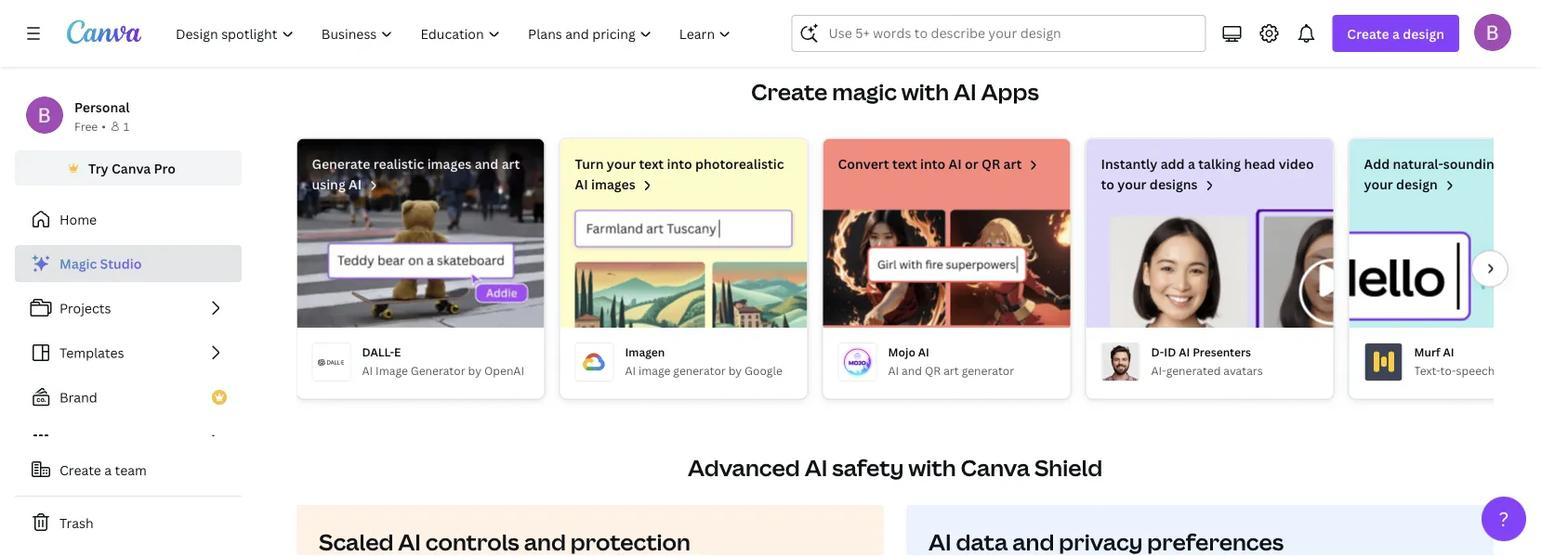 Task type: vqa. For each thing, say whether or not it's contained in the screenshot.


Task type: locate. For each thing, give the bounding box(es) containing it.
with right safety
[[908, 453, 956, 483]]

1 vertical spatial a
[[1188, 155, 1195, 173]]

1 horizontal spatial and
[[902, 363, 922, 378]]

into
[[667, 155, 692, 173], [920, 155, 946, 173]]

1 horizontal spatial art
[[944, 363, 959, 378]]

advanced
[[688, 453, 800, 483]]

into left or
[[920, 155, 946, 173]]

and
[[475, 155, 499, 173], [902, 363, 922, 378]]

free •
[[74, 119, 106, 134]]

ai right 'id'
[[1179, 344, 1190, 360]]

create inside dropdown button
[[1347, 25, 1389, 42]]

1 horizontal spatial images
[[591, 176, 635, 193]]

0 horizontal spatial canva
[[112, 159, 151, 177]]

photorealistic
[[695, 155, 784, 173]]

your down instantly
[[1118, 176, 1147, 193]]

images
[[427, 155, 472, 173], [591, 176, 635, 193]]

0 vertical spatial canva
[[112, 159, 151, 177]]

generator inside imagen ai image generator by google
[[673, 363, 726, 378]]

list containing magic studio
[[15, 245, 242, 461]]

a for design
[[1393, 25, 1400, 42]]

1 horizontal spatial generator
[[962, 363, 1014, 378]]

ai down generate
[[349, 176, 362, 193]]

0 vertical spatial your
[[607, 155, 636, 173]]

with right magic
[[901, 77, 949, 107]]

ai
[[954, 77, 977, 107], [949, 155, 962, 173], [349, 176, 362, 193], [575, 176, 588, 193], [918, 344, 929, 360], [1179, 344, 1190, 360], [1443, 344, 1454, 360], [362, 363, 373, 378], [625, 363, 636, 378], [888, 363, 899, 378], [805, 453, 828, 483]]

art
[[502, 155, 520, 173], [1004, 155, 1022, 173], [944, 363, 959, 378]]

generator
[[673, 363, 726, 378], [962, 363, 1014, 378]]

?
[[1499, 506, 1509, 533]]

ai down "dall-"
[[362, 363, 373, 378]]

shield
[[1035, 453, 1103, 483]]

and down mojo
[[902, 363, 922, 378]]

images right realistic
[[427, 155, 472, 173]]

a left design
[[1393, 25, 1400, 42]]

1 generator from the left
[[673, 363, 726, 378]]

0 vertical spatial a
[[1393, 25, 1400, 42]]

0 horizontal spatial generator
[[673, 363, 726, 378]]

2 horizontal spatial a
[[1393, 25, 1400, 42]]

1 horizontal spatial a
[[1188, 155, 1195, 173]]

ai down turn at the left top of page
[[575, 176, 588, 193]]

home link
[[15, 201, 242, 238]]

text right convert
[[892, 155, 917, 173]]

to
[[1101, 176, 1115, 193]]

your inside the instantly add a talking head video to your designs
[[1118, 176, 1147, 193]]

1 horizontal spatial text
[[892, 155, 917, 173]]

into inside turn your text into photorealistic ai images
[[667, 155, 692, 173]]

studio
[[100, 255, 142, 273]]

1 into from the left
[[667, 155, 692, 173]]

e
[[394, 344, 401, 360]]

0 horizontal spatial qr
[[925, 363, 941, 378]]

0 vertical spatial and
[[475, 155, 499, 173]]

2 vertical spatial create
[[59, 462, 101, 479]]

list
[[15, 245, 242, 461]]

add
[[1364, 155, 1390, 173]]

0 horizontal spatial by
[[468, 363, 481, 378]]

2 vertical spatial a
[[104, 462, 112, 479]]

1 horizontal spatial create
[[751, 77, 828, 107]]

canva left shield
[[961, 453, 1030, 483]]

brand
[[59, 389, 97, 407]]

1 vertical spatial qr
[[925, 363, 941, 378]]

create left design
[[1347, 25, 1389, 42]]

0 vertical spatial images
[[427, 155, 472, 173]]

a inside dropdown button
[[1393, 25, 1400, 42]]

1 vertical spatial and
[[902, 363, 922, 378]]

0 vertical spatial qr
[[982, 155, 1000, 173]]

by left openai
[[468, 363, 481, 378]]

speech
[[1456, 363, 1495, 378]]

templates
[[59, 344, 124, 362]]

a right add in the right of the page
[[1188, 155, 1195, 173]]

head
[[1244, 155, 1276, 173]]

create for create magic with ai apps
[[751, 77, 828, 107]]

image
[[376, 363, 408, 378]]

0 horizontal spatial create
[[59, 462, 101, 479]]

d-
[[1151, 344, 1164, 360]]

create
[[1347, 25, 1389, 42], [751, 77, 828, 107], [59, 462, 101, 479]]

canva
[[112, 159, 151, 177], [961, 453, 1030, 483]]

safety
[[832, 453, 904, 483]]

add natural-sounding voices
[[1364, 155, 1541, 193]]

create a team button
[[15, 452, 242, 489]]

1 vertical spatial create
[[751, 77, 828, 107]]

by
[[468, 363, 481, 378], [729, 363, 742, 378]]

or
[[965, 155, 979, 173]]

instantly
[[1101, 155, 1158, 173]]

try canva pro button
[[15, 151, 242, 186]]

ai inside murf ai text-to-speech voice ge
[[1443, 344, 1454, 360]]

1 horizontal spatial into
[[920, 155, 946, 173]]

2 by from the left
[[729, 363, 742, 378]]

2 horizontal spatial create
[[1347, 25, 1389, 42]]

a inside button
[[104, 462, 112, 479]]

dall-
[[362, 344, 394, 360]]

0 horizontal spatial into
[[667, 155, 692, 173]]

and for art
[[475, 155, 499, 173]]

try
[[88, 159, 108, 177]]

by inside imagen ai image generator by google
[[729, 363, 742, 378]]

ai left safety
[[805, 453, 828, 483]]

generate realistic images and art using ai
[[312, 155, 520, 193]]

ai down imagen
[[625, 363, 636, 378]]

ai up to-
[[1443, 344, 1454, 360]]

top level navigation element
[[164, 15, 747, 52]]

0 vertical spatial create
[[1347, 25, 1389, 42]]

1 text from the left
[[639, 155, 664, 173]]

try canva pro
[[88, 159, 176, 177]]

1 vertical spatial canva
[[961, 453, 1030, 483]]

dall-e ai image generator by openai
[[362, 344, 524, 378]]

your right turn at the left top of page
[[607, 155, 636, 173]]

with
[[901, 77, 949, 107], [908, 453, 956, 483]]

by left google
[[729, 363, 742, 378]]

0 horizontal spatial and
[[475, 155, 499, 173]]

1 by from the left
[[468, 363, 481, 378]]

natural-
[[1393, 155, 1444, 173]]

1 horizontal spatial your
[[1118, 176, 1147, 193]]

ai down mojo
[[888, 363, 899, 378]]

1
[[124, 119, 129, 134]]

canva right try
[[112, 159, 151, 177]]

images down turn at the left top of page
[[591, 176, 635, 193]]

create inside button
[[59, 462, 101, 479]]

1 horizontal spatial canva
[[961, 453, 1030, 483]]

1 horizontal spatial by
[[729, 363, 742, 378]]

0 horizontal spatial text
[[639, 155, 664, 173]]

1 vertical spatial images
[[591, 176, 635, 193]]

0 horizontal spatial your
[[607, 155, 636, 173]]

into left 'photorealistic' on the top of the page
[[667, 155, 692, 173]]

create left magic
[[751, 77, 828, 107]]

text
[[639, 155, 664, 173], [892, 155, 917, 173]]

presenters
[[1193, 344, 1251, 360]]

qr
[[982, 155, 1000, 173], [925, 363, 941, 378]]

None search field
[[791, 15, 1206, 52]]

instantly add a talking head video to your designs
[[1101, 155, 1314, 193]]

2 generator from the left
[[962, 363, 1014, 378]]

create a team
[[59, 462, 147, 479]]

a for team
[[104, 462, 112, 479]]

0 horizontal spatial a
[[104, 462, 112, 479]]

1 vertical spatial your
[[1118, 176, 1147, 193]]

and inside 'generate realistic images and art using ai'
[[475, 155, 499, 173]]

0 horizontal spatial images
[[427, 155, 472, 173]]

ai left apps
[[954, 77, 977, 107]]

0 horizontal spatial art
[[502, 155, 520, 173]]

Search search field
[[829, 16, 1169, 51]]

a left team
[[104, 462, 112, 479]]

1 vertical spatial with
[[908, 453, 956, 483]]

home
[[59, 211, 97, 228]]

? button
[[1482, 497, 1526, 542]]

art inside 'generate realistic images and art using ai'
[[502, 155, 520, 173]]

create for create a design
[[1347, 25, 1389, 42]]

text-
[[1414, 363, 1440, 378]]

1 horizontal spatial qr
[[982, 155, 1000, 173]]

create a design
[[1347, 25, 1445, 42]]

your
[[607, 155, 636, 173], [1118, 176, 1147, 193]]

trash link
[[15, 505, 242, 542]]

advanced ai safety with canva shield
[[688, 453, 1103, 483]]

0 vertical spatial with
[[901, 77, 949, 107]]

mojo ai ai and qr art generator
[[888, 344, 1014, 378]]

and right realistic
[[475, 155, 499, 173]]

google
[[745, 363, 783, 378]]

text right turn at the left top of page
[[639, 155, 664, 173]]

a
[[1393, 25, 1400, 42], [1188, 155, 1195, 173], [104, 462, 112, 479]]

create left team
[[59, 462, 101, 479]]

and inside mojo ai ai and qr art generator
[[902, 363, 922, 378]]



Task type: describe. For each thing, give the bounding box(es) containing it.
ai left or
[[949, 155, 962, 173]]

imagen ai image generator by google
[[625, 344, 783, 378]]

bob builder image
[[1474, 14, 1512, 51]]

ai right mojo
[[918, 344, 929, 360]]

avatars
[[1224, 363, 1263, 378]]

create for create a team
[[59, 462, 101, 479]]

generate
[[312, 155, 370, 173]]

•
[[102, 119, 106, 134]]

ai inside dall-e ai image generator by openai
[[362, 363, 373, 378]]

ai-
[[1151, 363, 1166, 378]]

2 into from the left
[[920, 155, 946, 173]]

video
[[1279, 155, 1314, 173]]

turn
[[575, 155, 604, 173]]

canva inside button
[[112, 159, 151, 177]]

projects link
[[15, 290, 242, 327]]

generator inside mojo ai ai and qr art generator
[[962, 363, 1014, 378]]

apps
[[981, 77, 1039, 107]]

imagen
[[625, 344, 665, 360]]

sounding
[[1444, 155, 1502, 173]]

convert
[[838, 155, 889, 173]]

id
[[1164, 344, 1176, 360]]

trash
[[59, 515, 94, 532]]

your inside turn your text into photorealistic ai images
[[607, 155, 636, 173]]

brand link
[[15, 379, 242, 416]]

ai inside imagen ai image generator by google
[[625, 363, 636, 378]]

ai inside 'generate realistic images and art using ai'
[[349, 176, 362, 193]]

free
[[74, 119, 98, 134]]

and for qr
[[902, 363, 922, 378]]

d-id ai presenters ai-generated avatars
[[1151, 344, 1263, 378]]

art inside mojo ai ai and qr art generator
[[944, 363, 959, 378]]

a inside the instantly add a talking head video to your designs
[[1188, 155, 1195, 173]]

magic
[[59, 255, 97, 273]]

templates link
[[15, 335, 242, 372]]

2 text from the left
[[892, 155, 917, 173]]

to-
[[1440, 363, 1456, 378]]

pro
[[154, 159, 176, 177]]

qr inside mojo ai ai and qr art generator
[[925, 363, 941, 378]]

mojo
[[888, 344, 916, 360]]

images inside turn your text into photorealistic ai images
[[591, 176, 635, 193]]

ai inside turn your text into photorealistic ai images
[[575, 176, 588, 193]]

turn your text into photorealistic ai images
[[575, 155, 784, 193]]

voices
[[1505, 155, 1541, 173]]

designs
[[1150, 176, 1198, 193]]

text inside turn your text into photorealistic ai images
[[639, 155, 664, 173]]

team
[[115, 462, 147, 479]]

by inside dall-e ai image generator by openai
[[468, 363, 481, 378]]

using
[[312, 176, 346, 193]]

magic studio
[[59, 255, 142, 273]]

personal
[[74, 98, 130, 116]]

realistic
[[373, 155, 424, 173]]

generator
[[411, 363, 465, 378]]

add
[[1161, 155, 1185, 173]]

murf ai text-to-speech voice ge
[[1414, 344, 1541, 378]]

magic studio link
[[15, 245, 242, 283]]

openai
[[484, 363, 524, 378]]

voice
[[1498, 363, 1526, 378]]

generated
[[1166, 363, 1221, 378]]

convert text into ai or qr art
[[838, 155, 1022, 173]]

talking
[[1198, 155, 1241, 173]]

image
[[639, 363, 671, 378]]

magic
[[832, 77, 897, 107]]

projects
[[59, 300, 111, 317]]

design
[[1403, 25, 1445, 42]]

murf
[[1414, 344, 1441, 360]]

images inside 'generate realistic images and art using ai'
[[427, 155, 472, 173]]

ge
[[1529, 363, 1541, 378]]

2 horizontal spatial art
[[1004, 155, 1022, 173]]

create a design button
[[1332, 15, 1459, 52]]

create magic with ai apps
[[751, 77, 1039, 107]]

ai inside d-id ai presenters ai-generated avatars
[[1179, 344, 1190, 360]]



